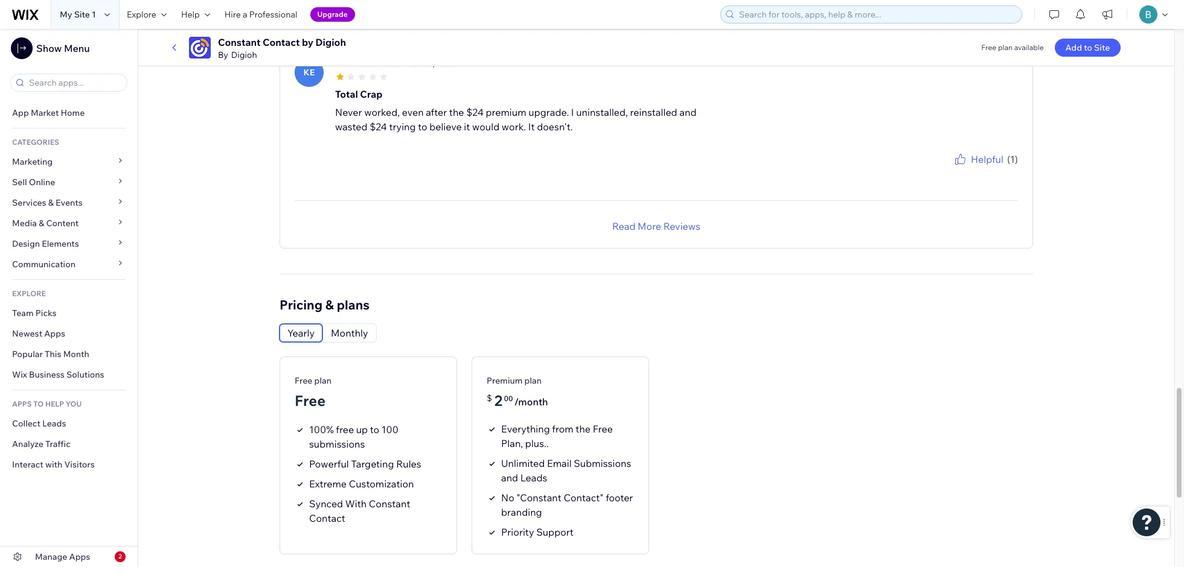 Task type: describe. For each thing, give the bounding box(es) containing it.
to inside total crap never worked, even after the $24 premium upgrade. i uninstalled, reinstalled and wasted $24 trying to believe it would work. it doesn't.
[[418, 121, 427, 133]]

/
[[400, 58, 404, 69]]

analyze
[[12, 439, 43, 450]]

support
[[537, 527, 574, 539]]

unlimited email submissions and leads
[[501, 458, 632, 484]]

add to site button
[[1055, 39, 1121, 57]]

kerrvillefolkfest
[[335, 58, 398, 69]]

popular this month
[[12, 349, 89, 360]]

to inside 100% free up to 100 submissions
[[370, 424, 379, 436]]

& for content
[[39, 218, 44, 229]]

media & content
[[12, 218, 79, 229]]

100%
[[309, 424, 334, 436]]

popular this month link
[[0, 344, 138, 365]]

by
[[218, 50, 228, 60]]

unlimited
[[501, 458, 545, 470]]

pricing
[[280, 297, 323, 313]]

to
[[33, 400, 44, 409]]

up
[[356, 424, 368, 436]]

show menu button
[[11, 37, 90, 59]]

popular
[[12, 349, 43, 360]]

1 horizontal spatial digioh
[[316, 36, 346, 48]]

sell online link
[[0, 172, 138, 193]]

& for plans
[[326, 297, 334, 313]]

upgrade.
[[529, 106, 569, 118]]

uninstalled,
[[576, 106, 628, 118]]

email
[[547, 458, 572, 470]]

$ 2 00 /month
[[487, 392, 548, 410]]

& for events
[[48, 198, 54, 208]]

constant inside constant contact by digioh by digioh
[[218, 36, 261, 48]]

team picks link
[[0, 303, 138, 324]]

Search apps... field
[[25, 74, 123, 91]]

0 horizontal spatial $24
[[370, 121, 387, 133]]

footer
[[606, 492, 633, 504]]

never
[[335, 106, 362, 118]]

apps to help you
[[12, 400, 82, 409]]

design
[[12, 239, 40, 250]]

wix business solutions
[[12, 370, 104, 381]]

upgrade
[[318, 10, 348, 19]]

1 vertical spatial digioh
[[231, 50, 257, 60]]

professional
[[249, 9, 298, 20]]

trying
[[389, 121, 416, 133]]

2 horizontal spatial plan
[[999, 43, 1013, 52]]

design elements
[[12, 239, 79, 250]]

mar
[[406, 58, 421, 69]]

yearly
[[288, 327, 315, 339]]

site inside "add to site" button
[[1095, 42, 1111, 53]]

newest apps link
[[0, 324, 138, 344]]

a
[[243, 9, 247, 20]]

help button
[[174, 0, 217, 29]]

this
[[45, 349, 61, 360]]

events
[[56, 198, 83, 208]]

1
[[92, 9, 96, 20]]

hire a professional link
[[217, 0, 305, 29]]

hire a professional
[[225, 9, 298, 20]]

collect
[[12, 419, 40, 430]]

online
[[29, 177, 55, 188]]

show
[[36, 42, 62, 54]]

my
[[60, 9, 72, 20]]

interact
[[12, 460, 43, 471]]

free for free plan available
[[982, 43, 997, 52]]

traffic
[[45, 439, 71, 450]]

after
[[426, 106, 447, 118]]

it
[[464, 121, 470, 133]]

the inside everything from the free plan, plus..
[[576, 423, 591, 435]]

crap
[[360, 88, 383, 100]]

wix business solutions link
[[0, 365, 138, 385]]

analyze traffic link
[[0, 434, 138, 455]]

would
[[472, 121, 500, 133]]

from
[[552, 423, 574, 435]]

targeting
[[351, 458, 394, 470]]

and inside total crap never worked, even after the $24 premium upgrade. i uninstalled, reinstalled and wasted $24 trying to believe it would work. it doesn't.
[[680, 106, 697, 118]]

show menu
[[36, 42, 90, 54]]

leads inside unlimited email submissions and leads
[[521, 472, 548, 484]]

upgrade button
[[310, 7, 355, 22]]

and inside unlimited email submissions and leads
[[501, 472, 518, 484]]

total crap never worked, even after the $24 premium upgrade. i uninstalled, reinstalled and wasted $24 trying to believe it would work. it doesn't.
[[335, 88, 697, 133]]

free for free plan
[[295, 376, 313, 386]]

manage
[[35, 552, 67, 563]]

app market home link
[[0, 103, 138, 123]]

work.
[[502, 121, 526, 133]]

read more reviews
[[613, 220, 701, 232]]

plan,
[[501, 438, 523, 450]]

collect leads link
[[0, 414, 138, 434]]

the inside total crap never worked, even after the $24 premium upgrade. i uninstalled, reinstalled and wasted $24 trying to believe it would work. it doesn't.
[[449, 106, 464, 118]]

interact with visitors link
[[0, 455, 138, 475]]

market
[[31, 108, 59, 118]]

content
[[46, 218, 79, 229]]

you
[[945, 167, 958, 176]]

plan for everything from the free plan, plus..
[[525, 376, 542, 386]]

add to site
[[1066, 42, 1111, 53]]

extreme customization
[[309, 478, 414, 490]]

elements
[[42, 239, 79, 250]]

business
[[29, 370, 65, 381]]

free plan available
[[982, 43, 1044, 52]]



Task type: vqa. For each thing, say whether or not it's contained in the screenshot.
the wix.com in the bottom of the page
no



Task type: locate. For each thing, give the bounding box(es) containing it.
free
[[982, 43, 997, 52], [295, 376, 313, 386], [295, 392, 326, 410], [593, 423, 613, 435]]

contact
[[263, 36, 300, 48], [309, 513, 346, 525]]

plan
[[999, 43, 1013, 52], [315, 376, 332, 386], [525, 376, 542, 386]]

0 vertical spatial constant
[[218, 36, 261, 48]]

apps for newest apps
[[44, 329, 65, 340]]

1 horizontal spatial and
[[680, 106, 697, 118]]

$
[[487, 393, 492, 404]]

everything
[[501, 423, 550, 435]]

to right add
[[1085, 42, 1093, 53]]

by
[[302, 36, 314, 48]]

apps up this
[[44, 329, 65, 340]]

1 horizontal spatial site
[[1095, 42, 1111, 53]]

to down even
[[418, 121, 427, 133]]

add
[[1066, 42, 1083, 53]]

media
[[12, 218, 37, 229]]

& inside media & content link
[[39, 218, 44, 229]]

and right reinstalled
[[680, 106, 697, 118]]

it
[[529, 121, 535, 133]]

"constant
[[517, 492, 562, 504]]

newest apps
[[12, 329, 65, 340]]

my site 1
[[60, 9, 96, 20]]

apps
[[44, 329, 65, 340], [69, 552, 90, 563]]

free for free
[[295, 392, 326, 410]]

0 horizontal spatial &
[[39, 218, 44, 229]]

sell online
[[12, 177, 55, 188]]

1 vertical spatial leads
[[521, 472, 548, 484]]

priority
[[501, 527, 534, 539]]

kerrvillefolkfest / mar 20, 2023
[[335, 58, 456, 69]]

plan for 100% free up to 100 submissions
[[315, 376, 332, 386]]

1 vertical spatial $24
[[370, 121, 387, 133]]

0 horizontal spatial and
[[501, 472, 518, 484]]

newest
[[12, 329, 42, 340]]

services & events
[[12, 198, 83, 208]]

reinstalled
[[630, 106, 678, 118]]

customization
[[349, 478, 414, 490]]

0 horizontal spatial digioh
[[231, 50, 257, 60]]

sell
[[12, 177, 27, 188]]

2 right manage apps
[[119, 553, 122, 561]]

i
[[571, 106, 574, 118]]

to inside "add to site" button
[[1085, 42, 1093, 53]]

free down free plan
[[295, 392, 326, 410]]

you
[[66, 400, 82, 409]]

contact"
[[564, 492, 604, 504]]

plan up 100%
[[315, 376, 332, 386]]

2
[[495, 392, 503, 410], [119, 553, 122, 561]]

worked,
[[364, 106, 400, 118]]

0 vertical spatial 2
[[495, 392, 503, 410]]

free left "available"
[[982, 43, 997, 52]]

2 vertical spatial to
[[370, 424, 379, 436]]

help
[[45, 400, 64, 409]]

total
[[335, 88, 358, 100]]

0 vertical spatial $24
[[466, 106, 484, 118]]

1 horizontal spatial plan
[[525, 376, 542, 386]]

0 horizontal spatial site
[[74, 9, 90, 20]]

priority support
[[501, 527, 574, 539]]

premium
[[486, 106, 527, 118]]

contact inside constant contact by digioh by digioh
[[263, 36, 300, 48]]

1 horizontal spatial contact
[[309, 513, 346, 525]]

2 vertical spatial &
[[326, 297, 334, 313]]

1 horizontal spatial the
[[576, 423, 591, 435]]

0 vertical spatial leads
[[42, 419, 66, 430]]

thank you for your feedback
[[923, 167, 1019, 176]]

visitors
[[64, 460, 95, 471]]

leads down unlimited
[[521, 472, 548, 484]]

constant inside synced with constant contact
[[369, 498, 411, 510]]

available
[[1015, 43, 1044, 52]]

$24 up it
[[466, 106, 484, 118]]

0 vertical spatial digioh
[[316, 36, 346, 48]]

more
[[638, 220, 662, 232]]

helpful button
[[953, 152, 1004, 167]]

1 horizontal spatial to
[[418, 121, 427, 133]]

and
[[680, 106, 697, 118], [501, 472, 518, 484]]

free down yearly in the bottom of the page
[[295, 376, 313, 386]]

0 vertical spatial to
[[1085, 42, 1093, 53]]

0 vertical spatial site
[[74, 9, 90, 20]]

0 horizontal spatial contact
[[263, 36, 300, 48]]

0 vertical spatial and
[[680, 106, 697, 118]]

2 inside sidebar element
[[119, 553, 122, 561]]

1 vertical spatial the
[[576, 423, 591, 435]]

digioh
[[316, 36, 346, 48], [231, 50, 257, 60]]

site left 1
[[74, 9, 90, 20]]

read more reviews button
[[613, 219, 701, 234]]

categories
[[12, 138, 59, 147]]

design elements link
[[0, 234, 138, 254]]

2 horizontal spatial &
[[326, 297, 334, 313]]

leads down help
[[42, 419, 66, 430]]

leads inside sidebar element
[[42, 419, 66, 430]]

2 horizontal spatial to
[[1085, 42, 1093, 53]]

contact left by
[[263, 36, 300, 48]]

doesn't.
[[537, 121, 573, 133]]

0 vertical spatial apps
[[44, 329, 65, 340]]

helpful
[[971, 153, 1004, 165]]

1 horizontal spatial 2
[[495, 392, 503, 410]]

& left plans
[[326, 297, 334, 313]]

and down unlimited
[[501, 472, 518, 484]]

00
[[504, 394, 513, 403]]

contact inside synced with constant contact
[[309, 513, 346, 525]]

plan up /month
[[525, 376, 542, 386]]

site right add
[[1095, 42, 1111, 53]]

plans
[[337, 297, 370, 313]]

0 vertical spatial contact
[[263, 36, 300, 48]]

digioh right 'by'
[[231, 50, 257, 60]]

ke
[[304, 67, 315, 78]]

app market home
[[12, 108, 85, 118]]

1 vertical spatial apps
[[69, 552, 90, 563]]

services & events link
[[0, 193, 138, 213]]

0 horizontal spatial constant
[[218, 36, 261, 48]]

with
[[345, 498, 367, 510]]

wix
[[12, 370, 27, 381]]

powerful
[[309, 458, 349, 470]]

contact down synced
[[309, 513, 346, 525]]

sidebar element
[[0, 29, 138, 568]]

1 vertical spatial 2
[[119, 553, 122, 561]]

constant contact by digioh logo image
[[189, 37, 211, 59]]

apps right manage
[[69, 552, 90, 563]]

plan left "available"
[[999, 43, 1013, 52]]

1 vertical spatial &
[[39, 218, 44, 229]]

Search for tools, apps, help & more... field
[[736, 6, 1019, 23]]

free plan
[[295, 376, 332, 386]]

believe
[[430, 121, 462, 133]]

2 right $
[[495, 392, 503, 410]]

hire
[[225, 9, 241, 20]]

branding
[[501, 507, 542, 519]]

1 vertical spatial and
[[501, 472, 518, 484]]

free inside everything from the free plan, plus..
[[593, 423, 613, 435]]

1 horizontal spatial apps
[[69, 552, 90, 563]]

1 horizontal spatial $24
[[466, 106, 484, 118]]

picks
[[36, 308, 57, 319]]

explore
[[127, 9, 156, 20]]

0 horizontal spatial plan
[[315, 376, 332, 386]]

1 horizontal spatial &
[[48, 198, 54, 208]]

to right up
[[370, 424, 379, 436]]

media & content link
[[0, 213, 138, 234]]

1 vertical spatial to
[[418, 121, 427, 133]]

0 vertical spatial &
[[48, 198, 54, 208]]

& left events at the top left
[[48, 198, 54, 208]]

constant down customization
[[369, 498, 411, 510]]

your
[[970, 167, 985, 176]]

no "constant contact" footer branding
[[501, 492, 633, 519]]

site
[[74, 9, 90, 20], [1095, 42, 1111, 53]]

0 horizontal spatial the
[[449, 106, 464, 118]]

1 horizontal spatial leads
[[521, 472, 548, 484]]

thank
[[923, 167, 943, 176]]

extreme
[[309, 478, 347, 490]]

premium plan
[[487, 376, 542, 386]]

digioh right by
[[316, 36, 346, 48]]

0 horizontal spatial to
[[370, 424, 379, 436]]

submissions
[[309, 438, 365, 450]]

explore
[[12, 289, 46, 298]]

constant contact by digioh by digioh
[[218, 36, 346, 60]]

apps for manage apps
[[69, 552, 90, 563]]

0 horizontal spatial 2
[[119, 553, 122, 561]]

the up it
[[449, 106, 464, 118]]

no
[[501, 492, 515, 504]]

1 horizontal spatial constant
[[369, 498, 411, 510]]

1 vertical spatial site
[[1095, 42, 1111, 53]]

the right from
[[576, 423, 591, 435]]

free up submissions
[[593, 423, 613, 435]]

& right the media in the left top of the page
[[39, 218, 44, 229]]

0 vertical spatial the
[[449, 106, 464, 118]]

premium
[[487, 376, 523, 386]]

marketing link
[[0, 152, 138, 172]]

constant up 'by'
[[218, 36, 261, 48]]

free
[[336, 424, 354, 436]]

& inside services & events link
[[48, 198, 54, 208]]

100
[[382, 424, 399, 436]]

reviews
[[664, 220, 701, 232]]

services
[[12, 198, 46, 208]]

0 horizontal spatial apps
[[44, 329, 65, 340]]

2023
[[437, 58, 456, 69]]

yearly button
[[280, 324, 323, 342]]

1 vertical spatial contact
[[309, 513, 346, 525]]

1 vertical spatial constant
[[369, 498, 411, 510]]

$24 down the worked,
[[370, 121, 387, 133]]

0 horizontal spatial leads
[[42, 419, 66, 430]]



